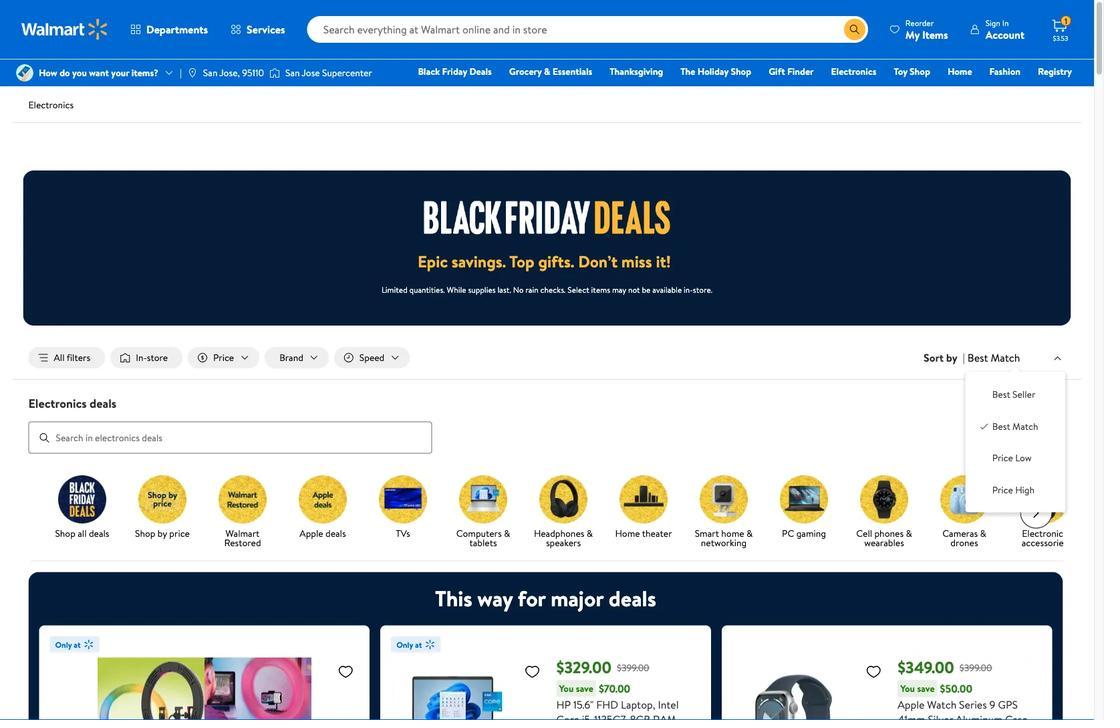 Task type: locate. For each thing, give the bounding box(es) containing it.
best match inside popup button
[[968, 350, 1021, 365]]

0 horizontal spatial you
[[559, 682, 574, 695]]

& inside cell phones & wearables
[[906, 527, 912, 540]]

0 vertical spatial price
[[213, 351, 234, 364]]

only at
[[55, 639, 81, 650], [397, 639, 422, 650]]

2 only at from the left
[[397, 639, 422, 650]]

1 horizontal spatial  image
[[187, 68, 198, 78]]

at for "$329.00" group
[[415, 639, 422, 650]]

watch
[[928, 697, 957, 712]]

0 horizontal spatial apple
[[299, 527, 323, 540]]

 image left how
[[16, 64, 33, 82]]

shop inside shop by price link
[[135, 527, 155, 540]]

limited
[[382, 284, 408, 295]]

price button
[[188, 347, 260, 369]]

last.
[[498, 284, 511, 295]]

2 you from the left
[[901, 682, 916, 695]]

only inside group
[[55, 639, 72, 650]]

1 save from the left
[[576, 682, 594, 695]]

smart home & networking
[[695, 527, 753, 549]]

sign in to add to favorites list, apple watch series 9 gps 41mm silver aluminum case with storm blue sport band - s/m image
[[866, 663, 882, 680]]

0 vertical spatial best
[[968, 350, 989, 365]]

1 horizontal spatial only at
[[397, 639, 422, 650]]

& inside cameras & drones
[[980, 527, 987, 540]]

items?
[[132, 66, 159, 79]]

1 horizontal spatial apple
[[898, 697, 925, 712]]

walmart+
[[1033, 84, 1073, 97]]

you up 41mm
[[901, 682, 916, 695]]

price for price
[[213, 351, 234, 364]]

home
[[721, 527, 744, 540]]

sign in to add to favorites list, hp 15.6" fhd laptop, intel core i5-1135g7, 8gb ram, 256gb ssd, silver, windows 11 home, 15-dy2795wm image
[[525, 663, 541, 680]]

| inside sort and filter section element
[[963, 350, 966, 365]]

you inside you save $70.00 hp 15.6" fhd laptop, intel core i5-1135g7, 8gb ram
[[559, 682, 574, 695]]

1 vertical spatial apple
[[898, 697, 925, 712]]

you save $50.00 apple watch series 9 gps 41mm silver aluminum cas
[[898, 682, 1033, 720]]

1 san from the left
[[203, 66, 218, 79]]

jose
[[302, 66, 320, 79]]

cell
[[857, 527, 872, 540]]

sort
[[924, 350, 944, 365]]

all
[[54, 351, 65, 364]]

Walmart Site-Wide search field
[[307, 16, 869, 43]]

drones
[[951, 536, 978, 549]]

best match right 'best match' "radio"
[[993, 420, 1039, 433]]

shop
[[731, 65, 752, 78], [910, 65, 931, 78], [55, 527, 75, 540], [135, 527, 155, 540]]

you up hp
[[559, 682, 574, 695]]

save for $329.00
[[576, 682, 594, 695]]

2 save from the left
[[918, 682, 935, 695]]

1 vertical spatial by
[[157, 527, 167, 540]]

by for shop
[[157, 527, 167, 540]]

0 horizontal spatial home
[[615, 527, 640, 540]]

0 horizontal spatial only
[[55, 639, 72, 650]]

supplies
[[468, 284, 496, 295]]

only at for "$329.00" group
[[397, 639, 422, 650]]

only at inside group
[[55, 639, 81, 650]]

store.
[[693, 284, 713, 295]]

only
[[55, 639, 72, 650], [397, 639, 413, 650]]

$50.00
[[941, 682, 973, 696]]

 image
[[16, 64, 33, 82], [187, 68, 198, 78]]

electronics link
[[826, 64, 883, 79]]

you for $349.00
[[901, 682, 916, 695]]

home left the theater
[[615, 527, 640, 540]]

price
[[213, 351, 234, 364], [993, 452, 1014, 465], [993, 483, 1014, 496]]

the holiday shop link
[[675, 64, 758, 79]]

shop left price
[[135, 527, 155, 540]]

by
[[947, 350, 958, 365], [157, 527, 167, 540]]

smart home and networking image
[[700, 475, 748, 523]]

41mm
[[898, 712, 926, 720]]

1 horizontal spatial san
[[286, 66, 300, 79]]

9
[[990, 697, 996, 712]]

san jose supercenter
[[286, 66, 372, 79]]

shop inside the "the holiday shop" link
[[731, 65, 752, 78]]

by right sort
[[947, 350, 958, 365]]

tvs
[[396, 527, 410, 540]]

cell phones & wearables link
[[850, 475, 919, 550]]

at inside group
[[74, 639, 81, 650]]

high
[[1016, 483, 1035, 496]]

electronics inside electronics accessories
[[1022, 527, 1068, 540]]

apple down "apple deals" image
[[299, 527, 323, 540]]

at inside "$329.00" group
[[415, 639, 422, 650]]

i5-
[[582, 712, 595, 720]]

 image left jose,
[[187, 68, 198, 78]]

save up 15.6"
[[576, 682, 594, 695]]

0 vertical spatial by
[[947, 350, 958, 365]]

match
[[991, 350, 1021, 365], [1013, 420, 1039, 433]]

save inside you save $70.00 hp 15.6" fhd laptop, intel core i5-1135g7, 8gb ram
[[576, 682, 594, 695]]

& right the speakers
[[587, 527, 593, 540]]

1 horizontal spatial |
[[963, 350, 966, 365]]

1 horizontal spatial $399.00
[[960, 661, 993, 674]]

1 vertical spatial match
[[1013, 420, 1039, 433]]

shop right toy
[[910, 65, 931, 78]]

0 horizontal spatial at
[[74, 639, 81, 650]]

price low
[[993, 452, 1032, 465]]

san for san jose supercenter
[[286, 66, 300, 79]]

1 at from the left
[[74, 639, 81, 650]]

| right "items?"
[[180, 66, 182, 79]]

0 horizontal spatial |
[[180, 66, 182, 79]]

& right phones at the right
[[906, 527, 912, 540]]

pc
[[782, 527, 794, 540]]

your
[[111, 66, 129, 79]]

1 vertical spatial home
[[615, 527, 640, 540]]

you inside "you save $50.00 apple watch series 9 gps 41mm silver aluminum cas"
[[901, 682, 916, 695]]

checks.
[[541, 284, 566, 295]]

save down $349.00
[[918, 682, 935, 695]]

may
[[612, 284, 627, 295]]

shop left all
[[55, 527, 75, 540]]

fashion link
[[984, 64, 1027, 79]]

san left jose,
[[203, 66, 218, 79]]

& inside grocery & essentials link
[[544, 65, 551, 78]]

 image
[[270, 66, 280, 80]]

you
[[559, 682, 574, 695], [901, 682, 916, 695]]

deals down "apple deals" image
[[325, 527, 346, 540]]

tablets
[[469, 536, 497, 549]]

& right drones
[[980, 527, 987, 540]]

best left the seller
[[993, 388, 1011, 401]]

brand
[[280, 351, 304, 364]]

registry one debit
[[970, 65, 1073, 97]]

$399.00 inside $329.00 $399.00
[[617, 661, 650, 674]]

match down the seller
[[1013, 420, 1039, 433]]

search icon image
[[850, 24, 861, 35]]

laptop,
[[621, 697, 656, 712]]

available
[[653, 284, 682, 295]]

2 vertical spatial price
[[993, 483, 1014, 496]]

1 vertical spatial price
[[993, 452, 1014, 465]]

$329.00
[[557, 656, 612, 679]]

electronics down electronics accessories "image"
[[1022, 527, 1068, 540]]

cell phones and wearables image
[[860, 475, 909, 523]]

price left low
[[993, 452, 1014, 465]]

savings.
[[452, 250, 506, 273]]

sign in to add to favorites list, vivitar 18" led rgb ring light with tripod, phone holder usb charging ports, and wireless remote image
[[338, 663, 354, 680]]

home link
[[942, 64, 979, 79]]

match up best seller
[[991, 350, 1021, 365]]

headphones and speakers image
[[539, 475, 588, 523]]

1 you from the left
[[559, 682, 574, 695]]

electronics for electronics accessories
[[1022, 527, 1068, 540]]

1 only from the left
[[55, 639, 72, 650]]

electronics accessories image
[[1021, 475, 1069, 523]]

& right the tablets
[[504, 527, 510, 540]]

price high
[[993, 483, 1035, 496]]

only at inside "$329.00" group
[[397, 639, 422, 650]]

1 horizontal spatial at
[[415, 639, 422, 650]]

2 $399.00 from the left
[[960, 661, 993, 674]]

hp
[[557, 697, 571, 712]]

registry link
[[1033, 64, 1079, 79]]

pc gaming image
[[780, 475, 828, 523]]

electronics up search image
[[28, 395, 87, 412]]

0 vertical spatial best match
[[968, 350, 1021, 365]]

you
[[72, 66, 87, 79]]

0 horizontal spatial only at
[[55, 639, 81, 650]]

deals right major
[[609, 584, 657, 614]]

best right 'best match' "radio"
[[993, 420, 1011, 433]]

sign
[[986, 17, 1001, 28]]

apple left watch
[[898, 697, 925, 712]]

& right "grocery"
[[544, 65, 551, 78]]

$3.53
[[1054, 33, 1069, 42]]

home up one
[[948, 65, 973, 78]]

2 at from the left
[[415, 639, 422, 650]]

by left price
[[157, 527, 167, 540]]

1 $399.00 from the left
[[617, 661, 650, 674]]

0 vertical spatial match
[[991, 350, 1021, 365]]

1 horizontal spatial only
[[397, 639, 413, 650]]

filters
[[67, 351, 90, 364]]

san left jose
[[286, 66, 300, 79]]

0 horizontal spatial $399.00
[[617, 661, 650, 674]]

home
[[948, 65, 973, 78], [615, 527, 640, 540]]

1 horizontal spatial home
[[948, 65, 973, 78]]

 image for how
[[16, 64, 33, 82]]

& inside 'smart home & networking'
[[747, 527, 753, 540]]

best inside popup button
[[968, 350, 989, 365]]

how
[[39, 66, 57, 79]]

1 only at from the left
[[55, 639, 81, 650]]

holiday
[[698, 65, 729, 78]]

2 san from the left
[[286, 66, 300, 79]]

match inside popup button
[[991, 350, 1021, 365]]

account
[[986, 27, 1025, 42]]

1 horizontal spatial save
[[918, 682, 935, 695]]

& inside computers & tablets
[[504, 527, 510, 540]]

& for grocery
[[544, 65, 551, 78]]

option group
[[977, 383, 1055, 502]]

$399.00
[[617, 661, 650, 674], [960, 661, 993, 674]]

one
[[970, 84, 990, 97]]

1 horizontal spatial you
[[901, 682, 916, 695]]

intel
[[658, 697, 679, 712]]

home theater
[[615, 527, 672, 540]]

0 horizontal spatial by
[[157, 527, 167, 540]]

speed button
[[334, 347, 410, 369]]

$399.00 inside $349.00 $399.00
[[960, 661, 993, 674]]

departments button
[[119, 13, 219, 45]]

& right the home at bottom right
[[747, 527, 753, 540]]

only for only at group
[[55, 639, 72, 650]]

smart
[[695, 527, 719, 540]]

shop by price
[[135, 527, 190, 540]]

0 horizontal spatial  image
[[16, 64, 33, 82]]

debit
[[993, 84, 1015, 97]]

series
[[960, 697, 988, 712]]

sort by |
[[924, 350, 966, 365]]

0 horizontal spatial san
[[203, 66, 218, 79]]

0 horizontal spatial save
[[576, 682, 594, 695]]

at for only at group
[[74, 639, 81, 650]]

finder
[[788, 65, 814, 78]]

thanksgiving
[[610, 65, 664, 78]]

1 vertical spatial best
[[993, 388, 1011, 401]]

best match up best seller
[[968, 350, 1021, 365]]

save inside "you save $50.00 apple watch series 9 gps 41mm silver aluminum cas"
[[918, 682, 935, 695]]

1 vertical spatial |
[[963, 350, 966, 365]]

price right store
[[213, 351, 234, 364]]

$399.00 up $50.00
[[960, 661, 993, 674]]

2 only from the left
[[397, 639, 413, 650]]

apple inside "you save $50.00 apple watch series 9 gps 41mm silver aluminum cas"
[[898, 697, 925, 712]]

best right sort by | at right
[[968, 350, 989, 365]]

only inside "$329.00" group
[[397, 639, 413, 650]]

deals down filters
[[90, 395, 116, 412]]

1 vertical spatial best match
[[993, 420, 1039, 433]]

grocery & essentials link
[[503, 64, 599, 79]]

Search search field
[[307, 16, 869, 43]]

while
[[447, 284, 467, 295]]

price inside dropdown button
[[213, 351, 234, 364]]

at
[[74, 639, 81, 650], [415, 639, 422, 650]]

price left high
[[993, 483, 1014, 496]]

save for $349.00
[[918, 682, 935, 695]]

toy shop link
[[888, 64, 937, 79]]

deals inside search field
[[90, 395, 116, 412]]

0 vertical spatial home
[[948, 65, 973, 78]]

computers & tablets link
[[448, 475, 518, 550]]

electronics inside search field
[[28, 395, 87, 412]]

Electronics deals search field
[[12, 395, 1082, 454]]

1 horizontal spatial by
[[947, 350, 958, 365]]

& inside headphones & speakers
[[587, 527, 593, 540]]

1135g7,
[[595, 712, 628, 720]]

$399.00 up "$70.00" at the bottom of the page
[[617, 661, 650, 674]]

shop right holiday on the top right
[[731, 65, 752, 78]]

deals right all
[[89, 527, 109, 540]]

electronics down search icon
[[832, 65, 877, 78]]

$329.00 group
[[391, 636, 701, 720]]

|
[[180, 66, 182, 79], [963, 350, 966, 365]]

home for home theater
[[615, 527, 640, 540]]

by inside sort and filter section element
[[947, 350, 958, 365]]

| right sort
[[963, 350, 966, 365]]



Task type: vqa. For each thing, say whether or not it's contained in the screenshot.
Price associated with Price Low
yes



Task type: describe. For each thing, give the bounding box(es) containing it.
0 vertical spatial apple
[[299, 527, 323, 540]]

apple deals
[[299, 527, 346, 540]]

home for home
[[948, 65, 973, 78]]

departments
[[146, 22, 208, 37]]

apple deals image
[[299, 475, 347, 523]]

price for price high
[[993, 483, 1014, 496]]

grocery & essentials
[[509, 65, 593, 78]]

gift finder link
[[763, 64, 820, 79]]

registry
[[1039, 65, 1073, 78]]

headphones
[[534, 527, 584, 540]]

search image
[[39, 432, 50, 443]]

don't
[[579, 250, 618, 273]]

Best Match radio
[[980, 420, 990, 431]]

in-store
[[136, 351, 168, 364]]

items
[[592, 284, 611, 295]]

friday
[[442, 65, 467, 78]]

best seller
[[993, 388, 1036, 401]]

all filters
[[54, 351, 90, 364]]

silver
[[929, 712, 954, 720]]

gift
[[769, 65, 786, 78]]

miss
[[622, 250, 652, 273]]

& for headphones
[[587, 527, 593, 540]]

in
[[1003, 17, 1009, 28]]

95110
[[242, 66, 264, 79]]

walmart
[[225, 527, 259, 540]]

electronics down how
[[28, 98, 74, 111]]

restored
[[224, 536, 261, 549]]

cell phones & wearables
[[857, 527, 912, 549]]

do
[[60, 66, 70, 79]]

theater
[[642, 527, 672, 540]]

the
[[681, 65, 696, 78]]

walmart restored image
[[218, 475, 266, 523]]

shop all deals image
[[58, 475, 106, 523]]

cameras and drones image
[[941, 475, 989, 523]]

computers
[[456, 527, 502, 540]]

shop inside toy shop link
[[910, 65, 931, 78]]

speed
[[360, 351, 385, 364]]

shop by price image
[[138, 475, 186, 523]]

pc gaming link
[[769, 475, 839, 541]]

0 vertical spatial |
[[180, 66, 182, 79]]

quantities.
[[410, 284, 445, 295]]

this
[[435, 584, 473, 614]]

 image for san
[[187, 68, 198, 78]]

only at for only at group
[[55, 639, 81, 650]]

walmart image
[[21, 19, 108, 40]]

walmart+ link
[[1027, 83, 1079, 97]]

electronics deals
[[28, 395, 116, 412]]

major
[[551, 584, 604, 614]]

15.6"
[[574, 697, 594, 712]]

san jose, 95110
[[203, 66, 264, 79]]

electronics for electronics link
[[832, 65, 877, 78]]

core
[[557, 712, 580, 720]]

san for san jose, 95110
[[203, 66, 218, 79]]

limited quantities. while supplies last. no rain checks. select items may not be available in-store.
[[382, 284, 713, 295]]

epic
[[418, 250, 448, 273]]

computers & tablets
[[456, 527, 510, 549]]

wearables
[[864, 536, 904, 549]]

& for computers
[[504, 527, 510, 540]]

electronics accessories link
[[1010, 475, 1080, 550]]

brand button
[[265, 347, 329, 369]]

reorder my items
[[906, 17, 949, 42]]

$399.00 for $349.00
[[960, 661, 993, 674]]

essentials
[[553, 65, 593, 78]]

$349.00 group
[[733, 636, 1042, 720]]

all filters button
[[28, 347, 105, 369]]

low
[[1016, 452, 1032, 465]]

computers and tablets image
[[459, 475, 507, 523]]

only at group
[[50, 636, 359, 720]]

by for sort
[[947, 350, 958, 365]]

only for "$329.00" group
[[397, 639, 413, 650]]

jose,
[[220, 66, 240, 79]]

$349.00
[[898, 656, 955, 679]]

tvs link
[[368, 475, 438, 541]]

sort and filter section element
[[12, 336, 1082, 379]]

8gb
[[630, 712, 651, 720]]

1
[[1065, 15, 1068, 27]]

not
[[629, 284, 640, 295]]

home theater image
[[620, 475, 668, 523]]

way
[[478, 584, 513, 614]]

all
[[77, 527, 86, 540]]

walmart restored
[[224, 527, 261, 549]]

black
[[418, 65, 440, 78]]

price for price low
[[993, 452, 1014, 465]]

2 vertical spatial best
[[993, 420, 1011, 433]]

toy shop
[[894, 65, 931, 78]]

deals
[[470, 65, 492, 78]]

$399.00 for $329.00
[[617, 661, 650, 674]]

shop all deals
[[55, 527, 109, 540]]

for
[[518, 584, 546, 614]]

black friday deals link
[[412, 64, 498, 79]]

option group containing best seller
[[977, 383, 1055, 502]]

black friday deals
[[418, 65, 492, 78]]

tvs image
[[379, 475, 427, 523]]

you save $70.00 hp 15.6" fhd laptop, intel core i5-1135g7, 8gb ram
[[557, 682, 697, 720]]

best match inside option group
[[993, 420, 1039, 433]]

services
[[247, 22, 285, 37]]

electronics accessories
[[1022, 527, 1068, 549]]

my
[[906, 27, 920, 42]]

epic savings. top gifts. don't miss it!
[[418, 250, 671, 273]]

electronics for electronics deals
[[28, 395, 87, 412]]

$329.00 $399.00
[[557, 656, 650, 679]]

sign in account
[[986, 17, 1025, 42]]

no
[[513, 284, 524, 295]]

& for cameras
[[980, 527, 987, 540]]

phones
[[875, 527, 904, 540]]

it!
[[656, 250, 671, 273]]

toy
[[894, 65, 908, 78]]

want
[[89, 66, 109, 79]]

in-
[[684, 284, 693, 295]]

you for $329.00
[[559, 682, 574, 695]]

next slide for chipmodulewithimages list image
[[1021, 497, 1053, 529]]

Search in electronics deals search field
[[28, 422, 432, 454]]

in-store button
[[110, 347, 183, 369]]

walmart black friday deals for days image
[[424, 201, 670, 234]]

store
[[147, 351, 168, 364]]

in-
[[136, 351, 147, 364]]



